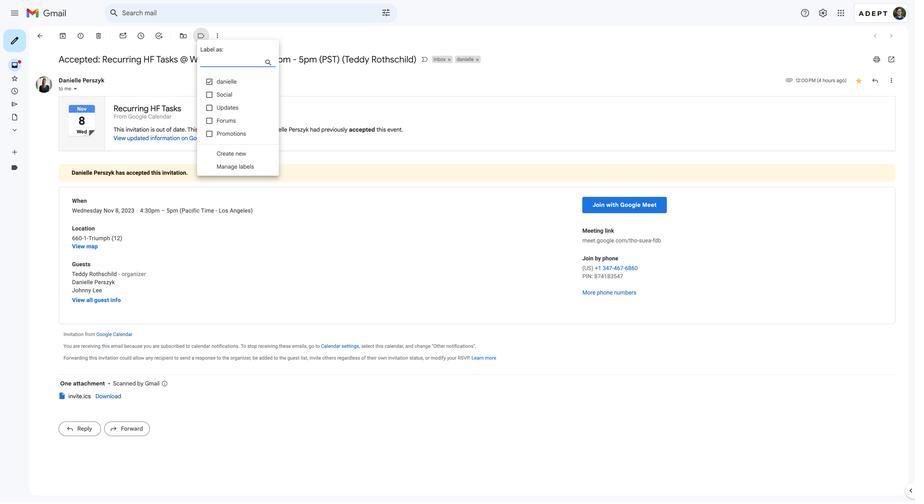 Task type: locate. For each thing, give the bounding box(es) containing it.
5pm right –
[[167, 208, 178, 214]]

1 vertical spatial wed
[[77, 129, 87, 135]]

settings image
[[818, 8, 828, 18]]

by
[[595, 255, 601, 262], [137, 380, 144, 388]]

tasks up date.
[[162, 104, 181, 114]]

invitation down calendar,
[[388, 356, 408, 361]]

invitation down email
[[98, 356, 118, 361]]

1 horizontal spatial invitation
[[126, 126, 149, 133]]

0 horizontal spatial 8,
[[115, 208, 120, 214]]

calendar
[[148, 113, 172, 120], [209, 135, 233, 142], [113, 332, 132, 338], [321, 344, 341, 350]]

inbox inside button
[[434, 56, 446, 63]]

receiving up added
[[258, 344, 278, 350]]

because
[[124, 344, 143, 350]]

accepted inside this invitation is out of date. this event has been updated . danielle perszyk had previously accepted this event. view updated information on google calendar
[[349, 126, 375, 133]]

1 vertical spatial recurring
[[114, 104, 149, 114]]

move to image
[[179, 32, 187, 40]]

view updated information on google calendar link
[[114, 135, 233, 142]]

2 vertical spatial -
[[118, 271, 120, 278]]

1 vertical spatial tasks
[[162, 104, 181, 114]]

google right from
[[128, 113, 147, 120]]

danielle inside this invitation is out of date. this event has been updated . danielle perszyk had previously accepted this event. view updated information on google calendar
[[267, 126, 287, 133]]

of inside this invitation is out of date. this event has been updated . danielle perszyk had previously accepted this event. view updated information on google calendar
[[166, 126, 172, 133]]

out
[[156, 126, 165, 133]]

the down notifications.
[[222, 356, 229, 361]]

2023
[[238, 54, 258, 65], [121, 208, 135, 214]]

0 horizontal spatial danielle
[[26, 164, 46, 171]]

0 vertical spatial guest
[[94, 297, 109, 304]]

2 this from the left
[[187, 126, 198, 133]]

1 horizontal spatial accepted
[[349, 126, 375, 133]]

1 vertical spatial 8,
[[115, 208, 120, 214]]

12:00 pm (4 hours ago) cell
[[796, 77, 847, 85]]

1 horizontal spatial updated
[[240, 126, 264, 133]]

2 vertical spatial view
[[72, 297, 85, 304]]

starred link
[[26, 75, 45, 82]]

manage
[[217, 163, 237, 170]]

Label-as menu open text field
[[200, 57, 291, 67]]

join inside join by phone (us) +1 347-467-6860 pin: 874183547
[[583, 255, 594, 262]]

information
[[150, 135, 180, 142]]

0 horizontal spatial of
[[166, 126, 172, 133]]

danielle
[[59, 77, 81, 84], [267, 126, 287, 133], [72, 170, 92, 176], [72, 279, 93, 286]]

join with google meet link
[[583, 197, 667, 216]]

this up on
[[187, 126, 198, 133]]

nov right the 'wednesday'
[[104, 208, 114, 214]]

you are receiving this email because you are subscribed to calendar notifications. to stop receiving these emails, go to calendar settings , select this calendar, and change "other notifications".
[[64, 344, 476, 350]]

2 vertical spatial danielle
[[26, 164, 46, 171]]

1 horizontal spatial -
[[216, 208, 217, 214]]

0 horizontal spatial wed
[[77, 129, 87, 135]]

are
[[73, 344, 80, 350], [153, 344, 160, 350]]

1 receiving from the left
[[81, 344, 101, 350]]

1 horizontal spatial guest
[[288, 356, 300, 361]]

phone inside join by phone (us) +1 347-467-6860 pin: 874183547
[[603, 255, 618, 262]]

0 horizontal spatial 4:30pm
[[140, 208, 160, 214]]

1 horizontal spatial receiving
[[258, 344, 278, 350]]

0 vertical spatial -
[[293, 54, 297, 65]]

0 vertical spatial by
[[595, 255, 601, 262]]

None search field
[[104, 3, 398, 23]]

rsvp.
[[458, 356, 470, 361]]

guests
[[72, 261, 91, 268]]

invitation
[[126, 126, 149, 133], [98, 356, 118, 361], [388, 356, 408, 361]]

invite.ics
[[68, 393, 91, 400]]

wednesday
[[72, 208, 102, 214]]

2 vertical spatial nov
[[104, 208, 114, 214]]

1 horizontal spatial wed
[[190, 54, 208, 65]]

hours
[[823, 78, 836, 84]]

the down these
[[279, 356, 286, 361]]

1 vertical spatial join
[[583, 255, 594, 262]]

to right the go
[[316, 344, 320, 350]]

this inside this invitation is out of date. this event has been updated . danielle perszyk had previously accepted this event. view updated information on google calendar
[[377, 126, 386, 133]]

or
[[425, 356, 430, 361]]

1 horizontal spatial 4:30pm
[[260, 54, 291, 65]]

map
[[86, 243, 98, 250]]

by up +1
[[595, 255, 601, 262]]

4:30pm inside 'when wednesday nov 8, 2023 ⋅ 4:30pm – 5pm (pacific time - los angeles)'
[[140, 208, 160, 214]]

–
[[161, 208, 165, 214]]

link
[[605, 228, 614, 234]]

(us)
[[583, 265, 594, 272]]

1 horizontal spatial inbox
[[434, 56, 446, 63]]

join up (us)
[[583, 255, 594, 262]]

inbox up starred
[[26, 62, 42, 69]]

drafts link
[[26, 114, 42, 121]]

this left invitation.
[[151, 170, 161, 176]]

5pm left (pst)
[[299, 54, 317, 65]]

danielle up johnny
[[72, 279, 93, 286]]

snoozed
[[26, 88, 49, 95]]

settings
[[342, 344, 359, 350]]

scanned
[[113, 380, 136, 388]]

all
[[86, 297, 93, 304]]

of left their
[[361, 356, 366, 361]]

0 vertical spatial has
[[215, 126, 224, 133]]

learn
[[472, 356, 484, 361]]

0 vertical spatial of
[[166, 126, 172, 133]]

1 vertical spatial nov
[[77, 106, 87, 112]]

receiving
[[81, 344, 101, 350], [258, 344, 278, 350]]

google down event
[[189, 135, 208, 142]]

this invitation is out of date. this event has been updated . danielle perszyk had previously accepted this event. view updated information on google calendar
[[114, 126, 403, 142]]

1 horizontal spatial by
[[595, 255, 601, 262]]

of right out
[[166, 126, 172, 133]]

- inside guests teddy rothschild - organizer danielle perszyk johnny lee view all guest info
[[118, 271, 120, 278]]

5pm inside 'when wednesday nov 8, 2023 ⋅ 4:30pm – 5pm (pacific time - los angeles)'
[[167, 208, 178, 214]]

0 horizontal spatial receiving
[[81, 344, 101, 350]]

1 horizontal spatial nov
[[104, 208, 114, 214]]

hf up is
[[150, 104, 160, 114]]

phone up 347-
[[603, 255, 618, 262]]

forward link
[[104, 422, 150, 437]]

rothschild
[[89, 271, 117, 278]]

gmail image
[[26, 5, 70, 21]]

2 horizontal spatial danielle
[[457, 56, 474, 63]]

⋅
[[136, 208, 139, 214]]

to right added
[[274, 356, 278, 361]]

1 vertical spatial of
[[361, 356, 366, 361]]

0 horizontal spatial 2023
[[121, 208, 135, 214]]

wed down "label"
[[190, 54, 208, 65]]

event.
[[388, 126, 403, 133]]

1 vertical spatial has
[[116, 170, 125, 176]]

to left me
[[59, 86, 63, 92]]

google right with
[[620, 202, 641, 209]]

0 horizontal spatial guest
[[94, 297, 109, 304]]

nov up 8
[[77, 106, 87, 112]]

wed
[[190, 54, 208, 65], [77, 129, 87, 135]]

starred image
[[855, 77, 863, 85]]

accepted
[[349, 126, 375, 133], [126, 170, 150, 176]]

inbox for inbox button
[[434, 56, 446, 63]]

nov down as:
[[210, 54, 226, 65]]

1 horizontal spatial this
[[187, 126, 198, 133]]

0 vertical spatial wed
[[190, 54, 208, 65]]

- left organizer
[[118, 271, 120, 278]]

danielle for danielle link
[[26, 164, 46, 171]]

this left the event.
[[377, 126, 386, 133]]

danielle inside 'button'
[[457, 56, 474, 63]]

0 vertical spatial updated
[[240, 126, 264, 133]]

0 vertical spatial accepted
[[349, 126, 375, 133]]

0 horizontal spatial are
[[73, 344, 80, 350]]

wed down 8
[[77, 129, 87, 135]]

navigation containing inbox
[[0, 26, 98, 503]]

- left (pst)
[[293, 54, 297, 65]]

0 horizontal spatial -
[[118, 271, 120, 278]]

of
[[166, 126, 172, 133], [361, 356, 366, 361]]

snooze image
[[137, 32, 145, 40]]

1 horizontal spatial danielle
[[217, 78, 237, 85]]

0 horizontal spatial this
[[114, 126, 124, 133]]

1 vertical spatial by
[[137, 380, 144, 388]]

gmail
[[145, 380, 160, 388]]

receiving down 'from'
[[81, 344, 101, 350]]

los
[[219, 208, 228, 214]]

advanced search options image
[[378, 4, 394, 21]]

1 vertical spatial 2023
[[121, 208, 135, 214]]

0 horizontal spatial nov
[[77, 106, 87, 112]]

by left gmail
[[137, 380, 144, 388]]

has
[[215, 126, 224, 133], [116, 170, 125, 176]]

guest left list,
[[288, 356, 300, 361]]

status,
[[410, 356, 424, 361]]

phone right more
[[597, 290, 613, 296]]

updated right the been
[[240, 126, 264, 133]]

join left with
[[593, 202, 605, 209]]

0 horizontal spatial the
[[222, 356, 229, 361]]

+1 347-467-6860 link
[[595, 265, 638, 273]]

calendar up out
[[148, 113, 172, 120]]

report spam image
[[77, 32, 85, 40]]

view down 660- at the top of the page
[[72, 243, 85, 250]]

event
[[200, 126, 214, 133]]

8,
[[228, 54, 236, 65], [115, 208, 120, 214]]

inbox inside navigation
[[26, 62, 42, 69]]

2 horizontal spatial invitation
[[388, 356, 408, 361]]

0 vertical spatial tasks
[[156, 54, 178, 65]]

you
[[64, 344, 72, 350]]

a
[[192, 356, 194, 361]]

info
[[111, 297, 121, 304]]

numbers
[[614, 290, 637, 296]]

0 vertical spatial view
[[114, 135, 126, 142]]

inbox link
[[26, 62, 42, 69]]

organizer
[[122, 271, 146, 278]]

join with google meet
[[593, 202, 657, 209]]

view down from
[[114, 135, 126, 142]]

google right 'from'
[[96, 332, 112, 338]]

show details image
[[73, 86, 78, 91]]

-
[[293, 54, 297, 65], [216, 208, 217, 214], [118, 271, 120, 278]]

this down from
[[114, 126, 124, 133]]

6860
[[625, 265, 638, 272]]

danielle up me
[[59, 77, 81, 84]]

0 vertical spatial join
[[593, 202, 605, 209]]

2023 inside 'when wednesday nov 8, 2023 ⋅ 4:30pm – 5pm (pacific time - los angeles)'
[[121, 208, 135, 214]]

when wednesday nov 8, 2023 ⋅ 4:30pm – 5pm (pacific time - los angeles)
[[72, 198, 253, 214]]

2 the from the left
[[279, 356, 286, 361]]

attachments image
[[785, 76, 794, 84]]

suea-
[[639, 238, 653, 244]]

this
[[114, 126, 124, 133], [187, 126, 198, 133]]

1 vertical spatial 5pm
[[167, 208, 178, 214]]

danielle link
[[26, 164, 46, 171]]

0 vertical spatial hf
[[144, 54, 155, 65]]

tasks
[[156, 54, 178, 65], [162, 104, 181, 114]]

create new
[[217, 150, 246, 157]]

calendar down the been
[[209, 135, 233, 142]]

1 vertical spatial 4:30pm
[[140, 208, 160, 214]]

is
[[151, 126, 155, 133]]

inbox left danielle 'button' at the top
[[434, 56, 446, 63]]

1 this from the left
[[114, 126, 124, 133]]

guest down lee
[[94, 297, 109, 304]]

1 vertical spatial view
[[72, 243, 85, 250]]

danielle right .
[[267, 126, 287, 133]]

0 vertical spatial danielle
[[457, 56, 474, 63]]

1 horizontal spatial has
[[215, 126, 224, 133]]

navigation
[[0, 26, 98, 503]]

1 horizontal spatial the
[[279, 356, 286, 361]]

google inside recurring hf tasks from google calendar
[[128, 113, 147, 120]]

updated left the information
[[127, 135, 149, 142]]

accepted: recurring hf tasks @ wed nov 8, 2023 4:30pm - 5pm (pst) (teddy rothschild)
[[59, 54, 417, 65]]

invitation left is
[[126, 126, 149, 133]]

0 vertical spatial 2023
[[238, 54, 258, 65]]

1 vertical spatial hf
[[150, 104, 160, 114]]

- left los
[[216, 208, 217, 214]]

2 horizontal spatial -
[[293, 54, 297, 65]]

0 horizontal spatial has
[[116, 170, 125, 176]]

you
[[144, 344, 151, 350]]

join for join with google meet
[[593, 202, 605, 209]]

hf down the snooze image
[[144, 54, 155, 65]]

1 vertical spatial updated
[[127, 135, 149, 142]]

had
[[310, 126, 320, 133]]

guest inside guests teddy rothschild - organizer danielle perszyk johnny lee view all guest info
[[94, 297, 109, 304]]

to me
[[59, 86, 71, 92]]

0 horizontal spatial 5pm
[[167, 208, 178, 214]]

0 vertical spatial 8,
[[228, 54, 236, 65]]

notifications".
[[447, 344, 476, 350]]

learn more link
[[472, 356, 496, 361]]

view down johnny
[[72, 297, 85, 304]]

0 horizontal spatial accepted
[[126, 170, 150, 176]]

tasks left the @
[[156, 54, 178, 65]]

1 horizontal spatial are
[[153, 344, 160, 350]]

emails,
[[292, 344, 308, 350]]

regardless
[[337, 356, 360, 361]]

1 vertical spatial -
[[216, 208, 217, 214]]

1 horizontal spatial 5pm
[[299, 54, 317, 65]]

0 vertical spatial nov
[[210, 54, 226, 65]]

accepted right previously
[[349, 126, 375, 133]]

accepted left invitation.
[[126, 170, 150, 176]]

0 vertical spatial phone
[[603, 255, 618, 262]]

Search mail text field
[[122, 9, 358, 17]]

view inside guests teddy rothschild - organizer danielle perszyk johnny lee view all guest info
[[72, 297, 85, 304]]

0 horizontal spatial inbox
[[26, 62, 42, 69]]

1 vertical spatial accepted
[[126, 170, 150, 176]]

recurring hf tasks from google calendar
[[114, 104, 181, 120]]

one
[[60, 380, 72, 388]]

phone
[[603, 255, 618, 262], [597, 290, 613, 296]]

calendar
[[191, 344, 210, 350]]

1 vertical spatial guest
[[288, 356, 300, 361]]



Task type: describe. For each thing, give the bounding box(es) containing it.
hf inside recurring hf tasks from google calendar
[[150, 104, 160, 114]]

more phone numbers link
[[583, 289, 637, 297]]

own
[[378, 356, 387, 361]]

meet
[[642, 202, 657, 209]]

"other
[[432, 344, 445, 350]]

label
[[200, 46, 215, 53]]

danielle perszyk
[[59, 77, 104, 84]]

2 receiving from the left
[[258, 344, 278, 350]]

inbox for inbox link
[[26, 62, 42, 69]]

danielle up "when"
[[72, 170, 92, 176]]

to right response on the bottom left
[[217, 356, 221, 361]]

lee
[[93, 287, 102, 294]]

(12)
[[112, 235, 122, 242]]

+1
[[595, 265, 601, 272]]

660-
[[72, 235, 84, 242]]

1 horizontal spatial 8,
[[228, 54, 236, 65]]

search mail image
[[107, 6, 121, 20]]

874183547
[[595, 273, 623, 280]]

sent
[[26, 101, 38, 108]]

danielle for danielle 'button' at the top
[[457, 56, 474, 63]]

social
[[217, 91, 232, 98]]

0 horizontal spatial updated
[[127, 135, 149, 142]]

view map link
[[72, 243, 98, 251]]

danielle inside guests teddy rothschild - organizer danielle perszyk johnny lee view all guest info
[[72, 279, 93, 286]]

tasks inside recurring hf tasks from google calendar
[[162, 104, 181, 114]]

johnny lee link
[[72, 287, 102, 295]]

their
[[367, 356, 377, 361]]

calendar up others
[[321, 344, 341, 350]]

1 are from the left
[[73, 344, 80, 350]]

teddy
[[72, 271, 88, 278]]

1 the from the left
[[222, 356, 229, 361]]

view inside this invitation is out of date. this event has been updated . danielle perszyk had previously accepted this event. view updated information on google calendar
[[114, 135, 126, 142]]

guests teddy rothschild - organizer danielle perszyk johnny lee view all guest info
[[72, 261, 146, 304]]

347-
[[603, 265, 614, 272]]

email
[[111, 344, 123, 350]]

angeles)
[[230, 208, 253, 214]]

invitation inside this invitation is out of date. this event has been updated . danielle perszyk had previously accepted this event. view updated information on google calendar
[[126, 126, 149, 133]]

Starred checkbox
[[855, 77, 863, 85]]

delete image
[[95, 32, 103, 40]]

this left email
[[102, 344, 110, 350]]

inbox button
[[432, 56, 447, 63]]

me
[[64, 86, 71, 92]]

create
[[217, 150, 234, 157]]

invitation
[[64, 332, 84, 338]]

as:
[[216, 46, 224, 53]]

pin:
[[583, 273, 593, 280]]

starred
[[26, 75, 45, 82]]

1 horizontal spatial 2023
[[238, 54, 258, 65]]

1 horizontal spatial of
[[361, 356, 366, 361]]

add to tasks image
[[155, 32, 163, 40]]

snoozed link
[[26, 88, 49, 95]]

labels
[[239, 163, 254, 170]]

12:00 pm (4 hours ago)
[[796, 78, 847, 84]]

danielle button
[[455, 56, 475, 63]]

danielle perszyk has accepted this invitation.
[[72, 170, 188, 176]]

subscribed
[[161, 344, 185, 350]]

change
[[415, 344, 431, 350]]

join for join by phone (us) +1 347-467-6860 pin: 874183547
[[583, 255, 594, 262]]

these
[[279, 344, 291, 350]]

organizer,
[[230, 356, 251, 361]]

recipient
[[154, 356, 173, 361]]

could
[[120, 356, 132, 361]]

nov inside 'when wednesday nov 8, 2023 ⋅ 4:30pm – 5pm (pacific time - los angeles)'
[[104, 208, 114, 214]]

this right the select
[[376, 344, 384, 350]]

response
[[196, 356, 216, 361]]

and
[[405, 344, 414, 350]]

•
[[108, 380, 110, 388]]

467-
[[614, 265, 625, 272]]

view all guest info link
[[72, 297, 121, 305]]

sent link
[[26, 101, 38, 108]]

google calendar link
[[96, 332, 132, 338]]

by inside join by phone (us) +1 347-467-6860 pin: 874183547
[[595, 255, 601, 262]]

1-
[[84, 235, 89, 242]]

back to inbox image
[[36, 32, 44, 40]]

recurring inside recurring hf tasks from google calendar
[[114, 104, 149, 114]]

(4
[[817, 78, 822, 84]]

forwarding
[[64, 356, 88, 361]]

perszyk inside guests teddy rothschild - organizer danielle perszyk johnny lee view all guest info
[[94, 279, 115, 286]]

has inside this invitation is out of date. this event has been updated . danielle perszyk had previously accepted this event. view updated information on google calendar
[[215, 126, 224, 133]]

8, inside 'when wednesday nov 8, 2023 ⋅ 4:30pm – 5pm (pacific time - los angeles)'
[[115, 208, 120, 214]]

calendar up email
[[113, 332, 132, 338]]

attachment
[[73, 380, 105, 388]]

johnny
[[72, 287, 91, 294]]

select
[[361, 344, 374, 350]]

view inside location 660-1-triumph (12) view map
[[72, 243, 85, 250]]

(pacific
[[180, 208, 200, 214]]

0 horizontal spatial by
[[137, 380, 144, 388]]

triumph
[[89, 235, 110, 242]]

others
[[322, 356, 336, 361]]

previously
[[321, 126, 348, 133]]

notifications.
[[211, 344, 240, 350]]

0 vertical spatial 4:30pm
[[260, 54, 291, 65]]

2 are from the left
[[153, 344, 160, 350]]

location 660-1-triumph (12) view map
[[72, 225, 122, 250]]

meet.google.com/tho-
[[583, 238, 639, 244]]

more image
[[213, 32, 222, 40]]

0 vertical spatial 5pm
[[299, 54, 317, 65]]

google inside this invitation is out of date. this event has been updated . danielle perszyk had previously accepted this event. view updated information on google calendar
[[189, 135, 208, 142]]

0 vertical spatial recurring
[[102, 54, 141, 65]]

- inside 'when wednesday nov 8, 2023 ⋅ 4:30pm – 5pm (pacific time - los angeles)'
[[216, 208, 217, 214]]

date.
[[173, 126, 186, 133]]

modify
[[431, 356, 446, 361]]

accepted:
[[59, 54, 100, 65]]

download
[[95, 393, 121, 400]]

@
[[180, 54, 188, 65]]

calendar settings link
[[321, 344, 359, 350]]

forums
[[217, 117, 236, 124]]

more phone numbers
[[583, 290, 637, 296]]

main menu image
[[10, 8, 20, 18]]

0 horizontal spatial invitation
[[98, 356, 118, 361]]

calendar inside this invitation is out of date. this event has been updated . danielle perszyk had previously accepted this event. view updated information on google calendar
[[209, 135, 233, 142]]

support image
[[800, 8, 810, 18]]

to left the send
[[174, 356, 179, 361]]

danielle perszyk link
[[72, 279, 115, 287]]

invitation.
[[162, 170, 188, 176]]

added
[[259, 356, 273, 361]]

from
[[85, 332, 95, 338]]

1 vertical spatial phone
[[597, 290, 613, 296]]

any
[[145, 356, 153, 361]]

1 vertical spatial danielle
[[217, 78, 237, 85]]

join by phone (us) +1 347-467-6860 pin: 874183547
[[583, 255, 638, 280]]

from
[[114, 113, 127, 120]]

labels image
[[197, 32, 205, 40]]

archive image
[[59, 32, 67, 40]]

this right forwarding
[[89, 356, 97, 361]]

meeting link meet.google.com/tho-suea-fdb
[[583, 228, 661, 244]]

reply link
[[59, 422, 101, 437]]

perszyk inside this invitation is out of date. this event has been updated . danielle perszyk had previously accepted this event. view updated information on google calendar
[[289, 126, 309, 133]]

2 horizontal spatial nov
[[210, 54, 226, 65]]

,
[[359, 344, 360, 350]]

go
[[309, 344, 314, 350]]

calendar inside recurring hf tasks from google calendar
[[148, 113, 172, 120]]

(pst)
[[319, 54, 340, 65]]

on
[[181, 135, 188, 142]]

to up the send
[[186, 344, 190, 350]]

been
[[226, 126, 239, 133]]

invite
[[310, 356, 321, 361]]

nov inside nov 8 wed
[[77, 106, 87, 112]]



Task type: vqa. For each thing, say whether or not it's contained in the screenshot.
Starred checkbox
yes



